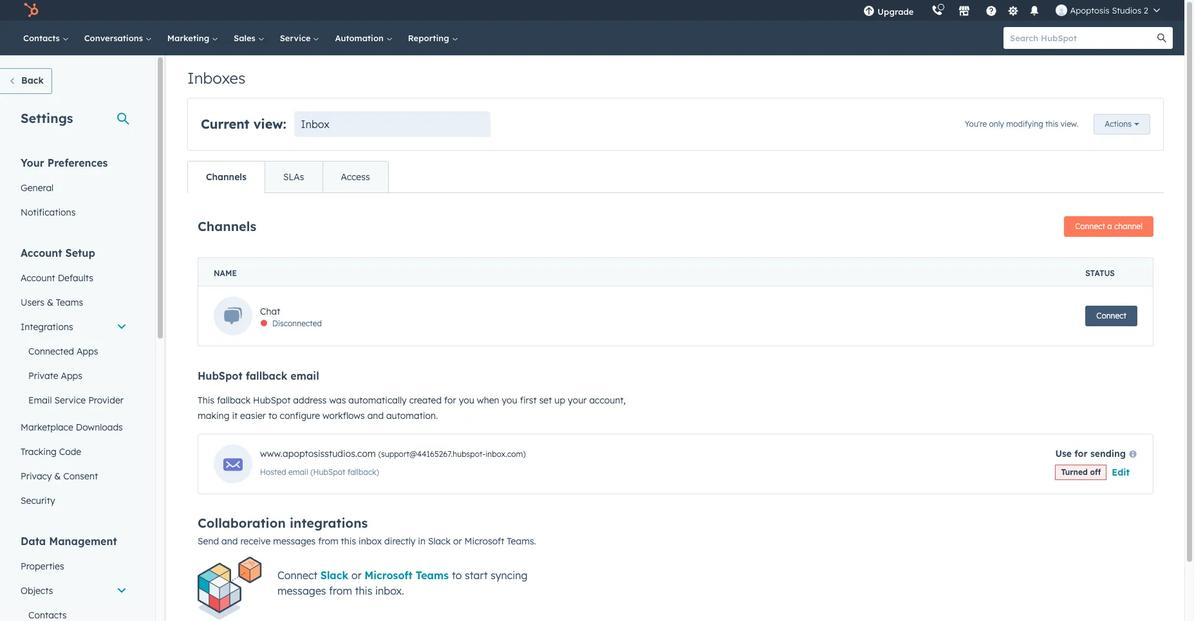 Task type: vqa. For each thing, say whether or not it's contained in the screenshot.
option containing Contact created totals by first conversion
no



Task type: describe. For each thing, give the bounding box(es) containing it.
0 vertical spatial email
[[291, 370, 319, 382]]

and inside the collaboration integrations send and receive messages from this inbox directly in slack or microsoft teams.
[[222, 536, 238, 547]]

teams inside connect slack or microsoft teams to start syncing messages from this inbox.
[[416, 569, 449, 582]]

back
[[21, 75, 44, 86]]

hubspot link
[[15, 3, 48, 18]]

fallback)
[[348, 467, 379, 477]]

connect slack or microsoft teams to start syncing messages from this inbox.
[[278, 569, 528, 597]]

0 vertical spatial this
[[1046, 119, 1059, 129]]

private apps link
[[13, 364, 135, 388]]

turned off
[[1061, 467, 1101, 477]]

objects
[[21, 585, 53, 597]]

conversations link
[[76, 21, 160, 55]]

connect for connect a channel
[[1075, 221, 1105, 231]]

when
[[477, 395, 499, 406]]

slack inside connect slack or microsoft teams to start syncing messages from this inbox.
[[321, 569, 348, 582]]

connected apps link
[[13, 339, 135, 364]]

easier
[[240, 410, 266, 422]]

(hubspot
[[311, 467, 345, 477]]

slack link
[[321, 569, 352, 582]]

reporting
[[408, 33, 452, 43]]

security
[[21, 495, 55, 507]]

help button
[[981, 0, 1003, 21]]

this inside the collaboration integrations send and receive messages from this inbox directly in slack or microsoft teams.
[[341, 536, 356, 547]]

properties
[[21, 561, 64, 572]]

data
[[21, 535, 46, 548]]

edit
[[1112, 467, 1130, 478]]

0 horizontal spatial hubspot
[[198, 370, 243, 382]]

it
[[232, 410, 238, 422]]

contacts
[[23, 33, 62, 43]]

your
[[21, 156, 44, 169]]

messages inside connect slack or microsoft teams to start syncing messages from this inbox.
[[278, 584, 326, 597]]

slas link
[[265, 162, 322, 193]]

you're
[[965, 119, 987, 129]]

objects button
[[13, 579, 135, 603]]

making
[[198, 410, 230, 422]]

consent
[[63, 471, 98, 482]]

email service provider link
[[13, 388, 135, 413]]

channels banner
[[198, 212, 1154, 237]]

channels for channels banner
[[198, 218, 257, 234]]

general link
[[13, 176, 135, 200]]

marketplace downloads link
[[13, 415, 135, 440]]

hubspot fallback email
[[198, 370, 319, 382]]

automation.
[[386, 410, 438, 422]]

help image
[[986, 6, 998, 17]]

teams.
[[507, 536, 536, 547]]

hubspot image
[[23, 3, 39, 18]]

account setup element
[[13, 246, 135, 513]]

preferences
[[47, 156, 108, 169]]

1 vertical spatial for
[[1075, 448, 1088, 460]]

or inside connect slack or microsoft teams to start syncing messages from this inbox.
[[352, 569, 362, 582]]

hosted email (hubspot fallback)
[[260, 467, 379, 477]]

microsoft inside connect slack or microsoft teams to start syncing messages from this inbox.
[[365, 569, 413, 582]]

view:
[[253, 116, 286, 132]]

access
[[341, 171, 370, 183]]

directly
[[384, 536, 416, 547]]

account defaults link
[[13, 266, 135, 290]]

use for sending
[[1056, 448, 1126, 460]]

automatically
[[349, 395, 407, 406]]

menu containing apoptosis studios 2
[[855, 0, 1169, 21]]

provider
[[88, 395, 124, 406]]

apoptosis studios 2 button
[[1049, 0, 1168, 21]]

send
[[198, 536, 219, 547]]

data management
[[21, 535, 117, 548]]

created
[[409, 395, 442, 406]]

to inside this fallback hubspot address was automatically created for you when you first set up your account, making it easier to configure workflows and automation.
[[269, 410, 277, 422]]

tracking
[[21, 446, 57, 458]]

apps for connected apps
[[77, 346, 98, 357]]

contacts link
[[15, 21, 76, 55]]

notifications button
[[1024, 0, 1046, 21]]

edit button
[[1112, 465, 1130, 480]]

privacy & consent
[[21, 471, 98, 482]]

Search HubSpot search field
[[1004, 27, 1162, 49]]

setup
[[65, 247, 95, 259]]

connected
[[28, 346, 74, 357]]

name
[[214, 269, 237, 278]]

you're only modifying this view.
[[965, 119, 1079, 129]]

apps for private apps
[[61, 370, 82, 382]]

view.
[[1061, 119, 1079, 129]]

1 you from the left
[[459, 395, 475, 406]]

connect a channel button
[[1064, 216, 1154, 237]]

2 you from the left
[[502, 395, 518, 406]]

search image
[[1158, 33, 1167, 42]]

security link
[[13, 489, 135, 513]]

account,
[[589, 395, 626, 406]]

www.apoptosisstudios.com (support@44165267.hubspot-inbox.com)
[[260, 448, 526, 460]]

to inside connect slack or microsoft teams to start syncing messages from this inbox.
[[452, 569, 462, 582]]

& for privacy
[[54, 471, 61, 482]]

channels link
[[188, 162, 265, 193]]

this inside connect slack or microsoft teams to start syncing messages from this inbox.
[[355, 584, 372, 597]]

receive
[[240, 536, 271, 547]]

a
[[1108, 221, 1112, 231]]

sending
[[1091, 448, 1126, 460]]

up
[[555, 395, 565, 406]]

email service provider
[[28, 395, 124, 406]]

and inside this fallback hubspot address was automatically created for you when you first set up your account, making it easier to configure workflows and automation.
[[367, 410, 384, 422]]

calling icon button
[[927, 2, 949, 19]]

1 vertical spatial email
[[288, 467, 308, 477]]

modifying
[[1007, 119, 1044, 129]]



Task type: locate. For each thing, give the bounding box(es) containing it.
inbox
[[359, 536, 382, 547]]

1 vertical spatial to
[[452, 569, 462, 582]]

status
[[1086, 269, 1115, 278]]

service down "private apps" link
[[54, 395, 86, 406]]

conversations
[[84, 33, 145, 43]]

service
[[280, 33, 313, 43], [54, 395, 86, 406]]

to right easier
[[269, 410, 277, 422]]

2 account from the top
[[21, 272, 55, 284]]

upgrade image
[[864, 6, 875, 17]]

collaboration
[[198, 515, 286, 531]]

tab list
[[187, 161, 389, 193]]

first
[[520, 395, 537, 406]]

fallback for email
[[246, 370, 287, 382]]

only
[[989, 119, 1004, 129]]

0 vertical spatial to
[[269, 410, 277, 422]]

account up users
[[21, 272, 55, 284]]

1 vertical spatial microsoft
[[365, 569, 413, 582]]

for right created
[[444, 395, 456, 406]]

and down 'automatically'
[[367, 410, 384, 422]]

private
[[28, 370, 58, 382]]

from inside connect slack or microsoft teams to start syncing messages from this inbox.
[[329, 584, 352, 597]]

channels inside tab list
[[206, 171, 247, 183]]

users & teams link
[[13, 290, 135, 315]]

chat
[[260, 306, 280, 317]]

start
[[465, 569, 488, 582]]

2 vertical spatial connect
[[278, 569, 318, 582]]

1 horizontal spatial for
[[1075, 448, 1088, 460]]

0 vertical spatial from
[[318, 536, 338, 547]]

integrations
[[290, 515, 368, 531]]

apps inside 'link'
[[77, 346, 98, 357]]

slack inside the collaboration integrations send and receive messages from this inbox directly in slack or microsoft teams.
[[428, 536, 451, 547]]

to
[[269, 410, 277, 422], [452, 569, 462, 582]]

1 vertical spatial fallback
[[217, 395, 251, 406]]

service right sales link
[[280, 33, 313, 43]]

1 horizontal spatial or
[[453, 536, 462, 547]]

calling icon image
[[932, 5, 944, 17]]

& inside privacy & consent link
[[54, 471, 61, 482]]

account setup
[[21, 247, 95, 259]]

account defaults
[[21, 272, 93, 284]]

1 vertical spatial service
[[54, 395, 86, 406]]

studios
[[1112, 5, 1142, 15]]

apps down integrations button
[[77, 346, 98, 357]]

channels down current
[[206, 171, 247, 183]]

1 horizontal spatial and
[[367, 410, 384, 422]]

account for account setup
[[21, 247, 62, 259]]

from down integrations
[[318, 536, 338, 547]]

slack
[[428, 536, 451, 547], [321, 569, 348, 582]]

you left the "when"
[[459, 395, 475, 406]]

account up "account defaults"
[[21, 247, 62, 259]]

configure
[[280, 410, 320, 422]]

0 horizontal spatial teams
[[56, 297, 83, 308]]

sales
[[234, 33, 258, 43]]

fallback inside this fallback hubspot address was automatically created for you when you first set up your account, making it easier to configure workflows and automation.
[[217, 395, 251, 406]]

your preferences
[[21, 156, 108, 169]]

upgrade
[[878, 6, 914, 17]]

1 vertical spatial connect
[[1097, 311, 1127, 321]]

0 vertical spatial connect
[[1075, 221, 1105, 231]]

your preferences element
[[13, 156, 135, 225]]

for
[[444, 395, 456, 406], [1075, 448, 1088, 460]]

this fallback hubspot address was automatically created for you when you first set up your account, making it easier to configure workflows and automation.
[[198, 395, 626, 422]]

1 horizontal spatial microsoft
[[465, 536, 504, 547]]

teams up integrations button
[[56, 297, 83, 308]]

account for account defaults
[[21, 272, 55, 284]]

users
[[21, 297, 44, 308]]

& for users
[[47, 297, 53, 308]]

slas
[[283, 171, 304, 183]]

from down the slack link
[[329, 584, 352, 597]]

1 vertical spatial from
[[329, 584, 352, 597]]

inbox.com)
[[486, 449, 526, 459]]

messages right receive
[[273, 536, 316, 547]]

this left view.
[[1046, 119, 1059, 129]]

marketplace downloads
[[21, 422, 123, 433]]

settings link
[[1005, 4, 1021, 17]]

in
[[418, 536, 426, 547]]

actions
[[1105, 119, 1132, 129]]

connect inside button
[[1075, 221, 1105, 231]]

from inside the collaboration integrations send and receive messages from this inbox directly in slack or microsoft teams.
[[318, 536, 338, 547]]

or right in
[[453, 536, 462, 547]]

1 vertical spatial hubspot
[[253, 395, 291, 406]]

slack right in
[[428, 536, 451, 547]]

connect for connect slack or microsoft teams to start syncing messages from this inbox.
[[278, 569, 318, 582]]

connect left a
[[1075, 221, 1105, 231]]

connect for connect
[[1097, 311, 1127, 321]]

slack down integrations
[[321, 569, 348, 582]]

collaboration integrations send and receive messages from this inbox directly in slack or microsoft teams.
[[198, 515, 536, 547]]

back link
[[0, 68, 52, 94]]

private apps
[[28, 370, 82, 382]]

1 horizontal spatial hubspot
[[253, 395, 291, 406]]

&
[[47, 297, 53, 308], [54, 471, 61, 482]]

hubspot inside this fallback hubspot address was automatically created for you when you first set up your account, making it easier to configure workflows and automation.
[[253, 395, 291, 406]]

or inside the collaboration integrations send and receive messages from this inbox directly in slack or microsoft teams.
[[453, 536, 462, 547]]

apoptosis
[[1070, 5, 1110, 15]]

1 horizontal spatial service
[[280, 33, 313, 43]]

1 horizontal spatial slack
[[428, 536, 451, 547]]

fallback up it
[[217, 395, 251, 406]]

this left inbox.
[[355, 584, 372, 597]]

you left "first"
[[502, 395, 518, 406]]

automation link
[[327, 21, 400, 55]]

search button
[[1151, 27, 1173, 49]]

0 horizontal spatial slack
[[321, 569, 348, 582]]

0 horizontal spatial or
[[352, 569, 362, 582]]

2
[[1144, 5, 1149, 15]]

sales link
[[226, 21, 272, 55]]

reporting link
[[400, 21, 466, 55]]

0 horizontal spatial &
[[47, 297, 53, 308]]

for inside this fallback hubspot address was automatically created for you when you first set up your account, making it easier to configure workflows and automation.
[[444, 395, 456, 406]]

this
[[198, 395, 214, 406]]

inbox
[[301, 118, 330, 131]]

& inside users & teams link
[[47, 297, 53, 308]]

tara schultz image
[[1056, 5, 1068, 16]]

1 account from the top
[[21, 247, 62, 259]]

connect left the slack link
[[278, 569, 318, 582]]

1 horizontal spatial &
[[54, 471, 61, 482]]

& right privacy
[[54, 471, 61, 482]]

menu
[[855, 0, 1169, 21]]

0 vertical spatial hubspot
[[198, 370, 243, 382]]

0 vertical spatial microsoft
[[465, 536, 504, 547]]

your
[[568, 395, 587, 406]]

integrations button
[[13, 315, 135, 339]]

connect down status
[[1097, 311, 1127, 321]]

email up address
[[291, 370, 319, 382]]

defaults
[[58, 272, 93, 284]]

hubspot up this
[[198, 370, 243, 382]]

marketplaces button
[[951, 0, 978, 21]]

messages
[[273, 536, 316, 547], [278, 584, 326, 597]]

menu item
[[923, 0, 926, 21]]

channels inside banner
[[198, 218, 257, 234]]

fallback for hubspot
[[217, 395, 251, 406]]

hosted
[[260, 467, 286, 477]]

2 vertical spatial this
[[355, 584, 372, 597]]

service link
[[272, 21, 327, 55]]

connect inside button
[[1097, 311, 1127, 321]]

0 vertical spatial slack
[[428, 536, 451, 547]]

to left the start
[[452, 569, 462, 582]]

teams inside account setup element
[[56, 297, 83, 308]]

marketplaces image
[[959, 6, 971, 17]]

syncing
[[491, 569, 528, 582]]

inboxes
[[187, 68, 246, 88]]

channels up "name"
[[198, 218, 257, 234]]

1 vertical spatial &
[[54, 471, 61, 482]]

microsoft inside the collaboration integrations send and receive messages from this inbox directly in slack or microsoft teams.
[[465, 536, 504, 547]]

or down inbox
[[352, 569, 362, 582]]

1 vertical spatial channels
[[198, 218, 257, 234]]

actions button
[[1094, 114, 1151, 135]]

0 vertical spatial apps
[[77, 346, 98, 357]]

tracking code
[[21, 446, 81, 458]]

0 vertical spatial for
[[444, 395, 456, 406]]

this
[[1046, 119, 1059, 129], [341, 536, 356, 547], [355, 584, 372, 597]]

connect inside connect slack or microsoft teams to start syncing messages from this inbox.
[[278, 569, 318, 582]]

1 horizontal spatial to
[[452, 569, 462, 582]]

workflows
[[323, 410, 365, 422]]

marketing link
[[160, 21, 226, 55]]

& right users
[[47, 297, 53, 308]]

1 horizontal spatial you
[[502, 395, 518, 406]]

1 vertical spatial and
[[222, 536, 238, 547]]

1 horizontal spatial teams
[[416, 569, 449, 582]]

0 horizontal spatial for
[[444, 395, 456, 406]]

off
[[1090, 467, 1101, 477]]

1 vertical spatial teams
[[416, 569, 449, 582]]

this left inbox
[[341, 536, 356, 547]]

0 vertical spatial service
[[280, 33, 313, 43]]

settings image
[[1008, 5, 1019, 17]]

for right use
[[1075, 448, 1088, 460]]

service inside account setup element
[[54, 395, 86, 406]]

notifications
[[21, 207, 76, 218]]

data management element
[[13, 534, 135, 621]]

notifications image
[[1029, 6, 1041, 17]]

0 horizontal spatial and
[[222, 536, 238, 547]]

channel
[[1115, 221, 1143, 231]]

teams down in
[[416, 569, 449, 582]]

0 horizontal spatial microsoft
[[365, 569, 413, 582]]

0 vertical spatial and
[[367, 410, 384, 422]]

0 vertical spatial teams
[[56, 297, 83, 308]]

0 vertical spatial account
[[21, 247, 62, 259]]

email
[[291, 370, 319, 382], [288, 467, 308, 477]]

messages down the slack link
[[278, 584, 326, 597]]

teams
[[56, 297, 83, 308], [416, 569, 449, 582]]

0 vertical spatial or
[[453, 536, 462, 547]]

1 vertical spatial apps
[[61, 370, 82, 382]]

0 horizontal spatial to
[[269, 410, 277, 422]]

microsoft teams link
[[365, 569, 452, 582]]

tab list containing channels
[[187, 161, 389, 193]]

and right send
[[222, 536, 238, 547]]

fallback up easier
[[246, 370, 287, 382]]

hubspot up easier
[[253, 395, 291, 406]]

0 vertical spatial &
[[47, 297, 53, 308]]

automation
[[335, 33, 386, 43]]

0 horizontal spatial you
[[459, 395, 475, 406]]

apps down connected apps 'link'
[[61, 370, 82, 382]]

0 vertical spatial channels
[[206, 171, 247, 183]]

0 vertical spatial fallback
[[246, 370, 287, 382]]

set
[[539, 395, 552, 406]]

1 vertical spatial or
[[352, 569, 362, 582]]

connected apps
[[28, 346, 98, 357]]

inbox button
[[294, 111, 491, 137]]

settings
[[21, 110, 73, 126]]

tab panel containing channels
[[187, 193, 1164, 621]]

privacy & consent link
[[13, 464, 135, 489]]

channels for channels link
[[206, 171, 247, 183]]

1 vertical spatial slack
[[321, 569, 348, 582]]

microsoft up the start
[[465, 536, 504, 547]]

email right "hosted" on the bottom of page
[[288, 467, 308, 477]]

1 vertical spatial account
[[21, 272, 55, 284]]

messages inside the collaboration integrations send and receive messages from this inbox directly in slack or microsoft teams.
[[273, 536, 316, 547]]

0 horizontal spatial service
[[54, 395, 86, 406]]

microsoft up inbox.
[[365, 569, 413, 582]]

0 vertical spatial messages
[[273, 536, 316, 547]]

1 vertical spatial this
[[341, 536, 356, 547]]

1 vertical spatial messages
[[278, 584, 326, 597]]

email
[[28, 395, 52, 406]]

account
[[21, 247, 62, 259], [21, 272, 55, 284]]

tab panel
[[187, 193, 1164, 621]]



